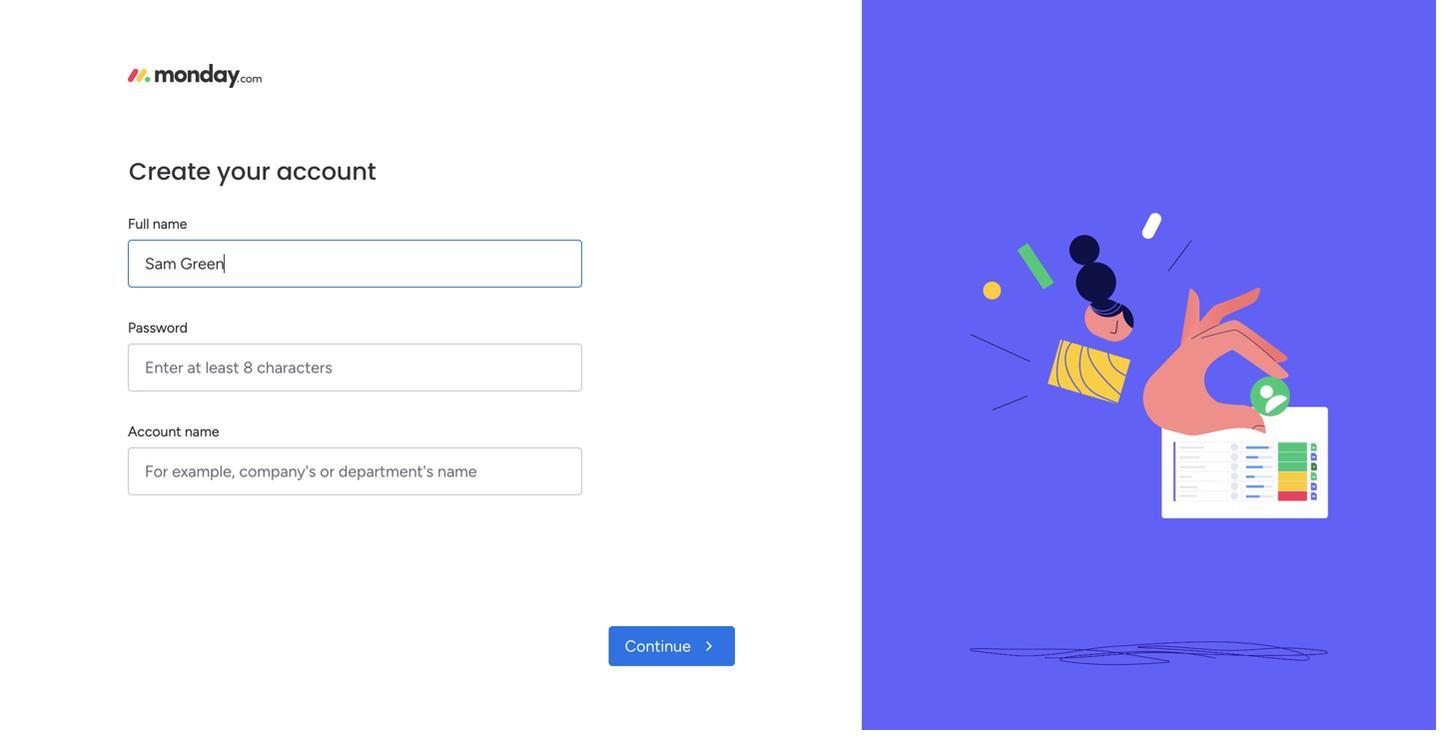 Task type: describe. For each thing, give the bounding box(es) containing it.
Full name text field
[[128, 240, 582, 288]]

logo image
[[128, 64, 262, 88]]

name for full name
[[153, 215, 187, 232]]

account
[[277, 155, 376, 188]]

password
[[128, 319, 188, 336]]

create your account
[[129, 155, 376, 188]]

continue button
[[609, 626, 735, 666]]

Password password field
[[128, 344, 582, 392]]

full name
[[128, 215, 187, 232]]

create
[[129, 155, 211, 188]]



Task type: locate. For each thing, give the bounding box(es) containing it.
account
[[128, 423, 181, 440]]

continue
[[625, 637, 691, 656]]

name right account
[[185, 423, 219, 440]]

name for account name
[[185, 423, 219, 440]]

0 vertical spatial name
[[153, 215, 187, 232]]

account name
[[128, 423, 219, 440]]

full
[[128, 215, 149, 232]]

Account name text field
[[128, 448, 582, 495]]

name right "full"
[[153, 215, 187, 232]]

name
[[153, 215, 187, 232], [185, 423, 219, 440]]

1 vertical spatial name
[[185, 423, 219, 440]]

your
[[217, 155, 271, 188]]



Task type: vqa. For each thing, say whether or not it's contained in the screenshot.
Create
yes



